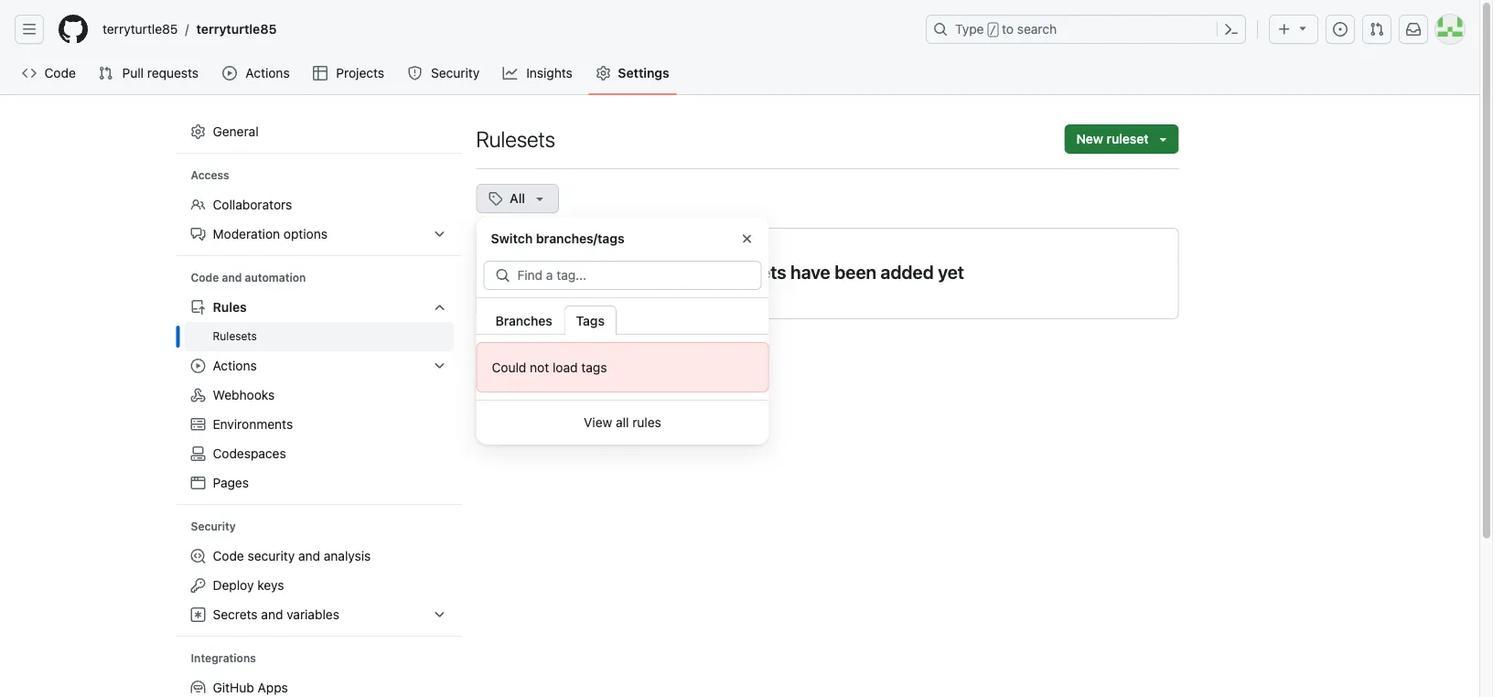 Task type: describe. For each thing, give the bounding box(es) containing it.
list containing terryturtle85 / terryturtle85
[[95, 15, 915, 44]]

collaborators
[[213, 197, 292, 212]]

code link
[[15, 59, 84, 87]]

github apps
[[213, 681, 288, 696]]

general
[[213, 124, 259, 139]]

tab list containing branches
[[484, 306, 769, 335]]

homepage image
[[59, 15, 88, 44]]

graph image
[[503, 66, 518, 81]]

notifications image
[[1407, 22, 1422, 37]]

webhooks
[[213, 388, 275, 403]]

general link
[[184, 117, 454, 146]]

rules button
[[184, 293, 454, 322]]

deploy
[[213, 578, 254, 593]]

keys
[[257, 578, 284, 593]]

1 horizontal spatial rulesets
[[476, 126, 556, 152]]

moderation options button
[[184, 220, 454, 249]]

switch
[[491, 231, 533, 246]]

integrations
[[191, 652, 256, 665]]

have
[[791, 261, 831, 282]]

rules list
[[184, 322, 454, 351]]

shield image
[[408, 66, 422, 81]]

gear image
[[596, 66, 611, 81]]

access list
[[184, 190, 454, 249]]

hubot image
[[191, 681, 205, 696]]

code for code security and analysis
[[213, 549, 244, 564]]

ruleset
[[1107, 131, 1149, 146]]

tags
[[576, 313, 605, 328]]

security inside 'link'
[[431, 65, 480, 81]]

terryturtle85 / terryturtle85
[[103, 22, 277, 37]]

all button
[[476, 184, 559, 213]]

cancel image
[[740, 232, 755, 246]]

security
[[248, 549, 295, 564]]

webhook image
[[191, 388, 205, 403]]

actions inside dropdown button
[[213, 358, 257, 373]]

tags button
[[564, 306, 617, 335]]

/ for type
[[990, 24, 997, 37]]

access
[[191, 169, 229, 182]]

to
[[1002, 22, 1014, 37]]

gear image
[[191, 124, 205, 139]]

analysis
[[324, 549, 371, 564]]

pull requests link
[[91, 59, 208, 87]]

command palette image
[[1225, 22, 1239, 37]]

1 terryturtle85 link from the left
[[95, 15, 185, 44]]

type
[[956, 22, 984, 37]]

all
[[510, 191, 525, 206]]

view all rules
[[584, 415, 662, 430]]

secrets and variables
[[213, 607, 339, 622]]

rules
[[213, 300, 247, 315]]

settings
[[618, 65, 670, 81]]

switch branches/tags
[[491, 231, 625, 246]]

rules
[[633, 415, 662, 430]]

play image
[[223, 66, 237, 81]]

environments
[[213, 417, 293, 432]]

codespaces
[[213, 446, 286, 461]]

search
[[1018, 22, 1057, 37]]

security list
[[184, 542, 454, 630]]

github
[[213, 681, 254, 696]]

insights
[[527, 65, 573, 81]]

issue opened image
[[1334, 22, 1348, 37]]

automation
[[245, 271, 306, 284]]

options
[[284, 227, 328, 242]]

pages link
[[184, 469, 454, 498]]

code image
[[22, 66, 37, 81]]

no
[[691, 261, 715, 282]]

and for automation
[[222, 271, 242, 284]]

actions link
[[215, 59, 298, 87]]

0 vertical spatial actions
[[246, 65, 290, 81]]

pull
[[122, 65, 144, 81]]

insights link
[[496, 59, 582, 87]]

yet
[[938, 261, 965, 282]]

collaborators link
[[184, 190, 454, 220]]

table image
[[313, 66, 328, 81]]

github apps link
[[184, 674, 454, 698]]

settings link
[[589, 59, 677, 87]]

key image
[[191, 578, 205, 593]]



Task type: locate. For each thing, give the bounding box(es) containing it.
code and automation
[[191, 271, 306, 284]]

chevron down image
[[433, 300, 447, 315]]

security link
[[400, 59, 489, 87]]

1 vertical spatial code
[[191, 271, 219, 284]]

plus image
[[1278, 22, 1292, 37]]

terryturtle85 link up pull
[[95, 15, 185, 44]]

security
[[431, 65, 480, 81], [191, 520, 236, 533]]

code security and analysis link
[[184, 542, 454, 571]]

requests
[[147, 65, 199, 81]]

codespaces link
[[184, 439, 454, 469]]

server image
[[191, 417, 205, 432]]

1 vertical spatial rulesets
[[213, 330, 257, 343]]

could not load tags
[[492, 360, 607, 375]]

and up deploy keys 'link'
[[298, 549, 320, 564]]

2 terryturtle85 link from the left
[[189, 15, 284, 44]]

browser image
[[191, 476, 205, 491]]

1 horizontal spatial /
[[990, 24, 997, 37]]

webhooks link
[[184, 381, 454, 410]]

/ inside terryturtle85 / terryturtle85
[[185, 22, 189, 37]]

branches/tags
[[536, 231, 625, 246]]

added
[[881, 261, 934, 282]]

1 horizontal spatial security
[[431, 65, 480, 81]]

variables
[[287, 607, 339, 622]]

1 horizontal spatial terryturtle85
[[196, 22, 277, 37]]

rulesets
[[476, 126, 556, 152], [213, 330, 257, 343]]

/
[[185, 22, 189, 37], [990, 24, 997, 37]]

code security and analysis
[[213, 549, 371, 564]]

all
[[616, 415, 629, 430]]

new ruleset button
[[1065, 124, 1179, 154]]

triangle down image
[[1296, 21, 1311, 35], [533, 191, 547, 206]]

1 horizontal spatial triangle down image
[[1296, 21, 1311, 35]]

security right shield image
[[431, 65, 480, 81]]

environments link
[[184, 410, 454, 439]]

/ for terryturtle85
[[185, 22, 189, 37]]

tag image
[[488, 191, 503, 206]]

Find a tag... text field
[[518, 262, 761, 289]]

code inside security list
[[213, 549, 244, 564]]

terryturtle85 link
[[95, 15, 185, 44], [189, 15, 284, 44]]

rulesets inside rules list
[[213, 330, 257, 343]]

moderation
[[213, 227, 280, 242]]

triangle down image right plus image
[[1296, 21, 1311, 35]]

0 vertical spatial security
[[431, 65, 480, 81]]

code for code and automation
[[191, 271, 219, 284]]

code
[[44, 65, 76, 81], [191, 271, 219, 284], [213, 549, 244, 564]]

2 vertical spatial code
[[213, 549, 244, 564]]

terryturtle85 up pull
[[103, 22, 178, 37]]

secrets
[[213, 607, 258, 622]]

terryturtle85
[[103, 22, 178, 37], [196, 22, 277, 37]]

deploy keys
[[213, 578, 284, 593]]

code for code
[[44, 65, 76, 81]]

load
[[553, 360, 578, 375]]

and for variables
[[261, 607, 283, 622]]

branches button
[[484, 306, 564, 335]]

pull requests
[[122, 65, 199, 81]]

rulesets down rules
[[213, 330, 257, 343]]

security up codescan image
[[191, 520, 236, 533]]

git pull request image
[[98, 66, 113, 81]]

no rulesets have been added yet
[[691, 261, 965, 282]]

1 vertical spatial and
[[298, 549, 320, 564]]

secrets and variables button
[[184, 600, 454, 630]]

0 vertical spatial triangle down image
[[1296, 21, 1311, 35]]

apps
[[258, 681, 288, 696]]

actions button
[[184, 351, 454, 381]]

people image
[[191, 198, 205, 212]]

deploy keys link
[[184, 571, 454, 600]]

moderation options
[[213, 227, 328, 242]]

1 horizontal spatial terryturtle85 link
[[189, 15, 284, 44]]

search image
[[496, 268, 510, 283]]

0 horizontal spatial terryturtle85
[[103, 22, 178, 37]]

/ inside type / to search
[[990, 24, 997, 37]]

new
[[1077, 131, 1104, 146]]

type / to search
[[956, 22, 1057, 37]]

2 vertical spatial and
[[261, 607, 283, 622]]

1 vertical spatial triangle down image
[[533, 191, 547, 206]]

codescan image
[[191, 549, 205, 564]]

codespaces image
[[191, 447, 205, 461]]

been
[[835, 261, 877, 282]]

view all rules button
[[484, 408, 762, 438]]

1 vertical spatial security
[[191, 520, 236, 533]]

0 horizontal spatial /
[[185, 22, 189, 37]]

and inside dropdown button
[[261, 607, 283, 622]]

0 horizontal spatial and
[[222, 271, 242, 284]]

projects link
[[306, 59, 393, 87]]

2 horizontal spatial and
[[298, 549, 320, 564]]

code up 'repo push' icon
[[191, 271, 219, 284]]

code up deploy at the left bottom
[[213, 549, 244, 564]]

and down keys
[[261, 607, 283, 622]]

view
[[584, 415, 613, 430]]

and
[[222, 271, 242, 284], [298, 549, 320, 564], [261, 607, 283, 622]]

triangle down image right all
[[533, 191, 547, 206]]

projects
[[336, 65, 385, 81]]

0 vertical spatial and
[[222, 271, 242, 284]]

branches
[[496, 313, 553, 328]]

pages
[[213, 476, 249, 491]]

new ruleset
[[1077, 131, 1149, 146]]

terryturtle85 up play image
[[196, 22, 277, 37]]

repo push image
[[191, 300, 205, 315]]

actions
[[246, 65, 290, 81], [213, 358, 257, 373]]

/ left to
[[990, 24, 997, 37]]

could
[[492, 360, 527, 375]]

1 vertical spatial actions
[[213, 358, 257, 373]]

list
[[95, 15, 915, 44]]

actions up webhooks
[[213, 358, 257, 373]]

triangle down image
[[1157, 132, 1171, 146]]

code and automation list
[[184, 293, 454, 498]]

1 terryturtle85 from the left
[[103, 22, 178, 37]]

2 terryturtle85 from the left
[[196, 22, 277, 37]]

0 horizontal spatial security
[[191, 520, 236, 533]]

/ up requests
[[185, 22, 189, 37]]

rulesets
[[719, 261, 787, 282]]

0 vertical spatial code
[[44, 65, 76, 81]]

and up rules
[[222, 271, 242, 284]]

rulesets up all
[[476, 126, 556, 152]]

0 horizontal spatial triangle down image
[[533, 191, 547, 206]]

1 horizontal spatial and
[[261, 607, 283, 622]]

tab list
[[484, 306, 769, 335]]

code right code icon
[[44, 65, 76, 81]]

0 horizontal spatial terryturtle85 link
[[95, 15, 185, 44]]

rulesets link
[[184, 322, 454, 351]]

0 vertical spatial rulesets
[[476, 126, 556, 152]]

tags
[[582, 360, 607, 375]]

actions right play image
[[246, 65, 290, 81]]

git pull request image
[[1370, 22, 1385, 37]]

not
[[530, 360, 549, 375]]

terryturtle85 link up play image
[[189, 15, 284, 44]]

0 horizontal spatial rulesets
[[213, 330, 257, 343]]



Task type: vqa. For each thing, say whether or not it's contained in the screenshot.
Code and automation at left
yes



